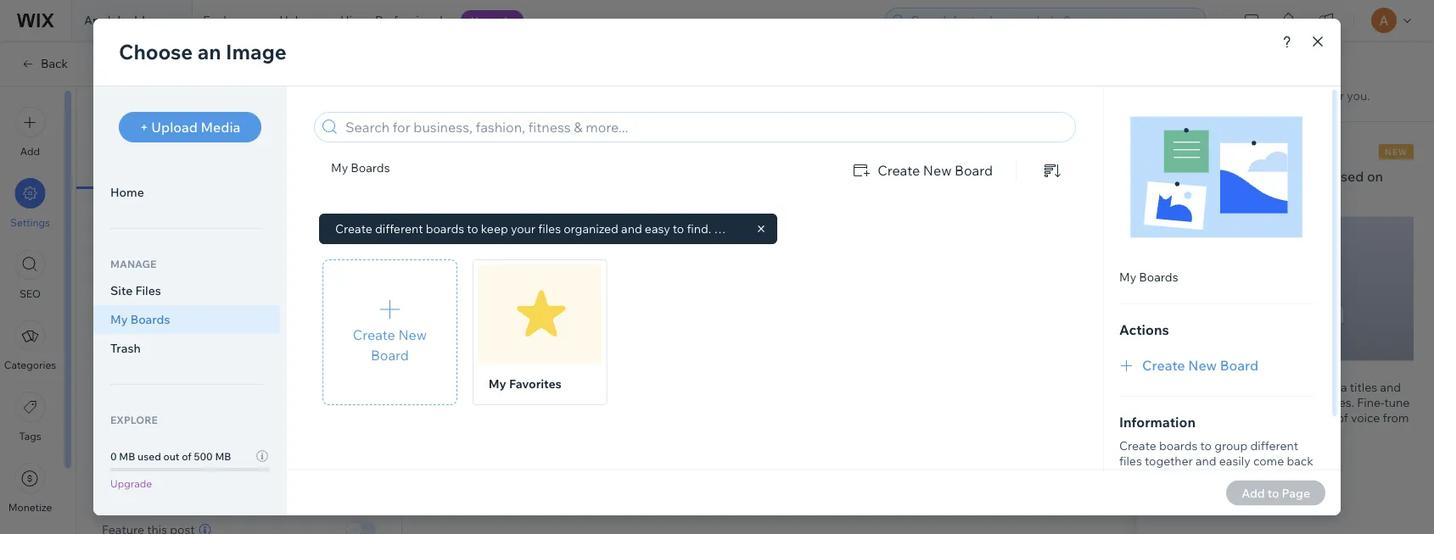 Task type: vqa. For each thing, say whether or not it's contained in the screenshot.
an
no



Task type: locate. For each thing, give the bounding box(es) containing it.
0 horizontal spatial for
[[1229, 395, 1245, 410]]

titles
[[1351, 380, 1378, 395]]

0 vertical spatial and
[[1381, 380, 1402, 395]]

each
[[1248, 395, 1274, 410]]

monetize
[[8, 502, 52, 515]]

1 horizontal spatial seo
[[1186, 426, 1210, 441]]

0 horizontal spatial of
[[1277, 395, 1288, 410]]

of
[[1277, 395, 1288, 410], [1338, 411, 1349, 425]]

2 horizontal spatial seo
[[1263, 168, 1291, 185]]

categories
[[4, 359, 56, 372]]

0 vertical spatial your
[[1158, 188, 1187, 205]]

and
[[1381, 380, 1402, 395], [1234, 411, 1255, 425]]

hire a professional
[[340, 13, 443, 28]]

read more
[[1229, 461, 1290, 476]]

your
[[1158, 188, 1187, 205], [1291, 395, 1316, 410], [1158, 426, 1183, 441]]

1 horizontal spatial of
[[1338, 411, 1349, 425]]

2 vertical spatial seo
[[1186, 426, 1210, 441]]

try
[[1174, 461, 1192, 476]]

help button
[[269, 0, 330, 41]]

1 vertical spatial for
[[1229, 395, 1245, 410]]

seo
[[1263, 168, 1291, 185], [19, 288, 41, 301], [1186, 426, 1210, 441]]

product
[[1158, 88, 1202, 103]]

from
[[1383, 411, 1410, 425]]

1 horizontal spatial for
[[1329, 88, 1345, 103]]

tags
[[19, 430, 41, 443]]

seo inside use ai to create seo tags based on your content
[[1263, 168, 1291, 185]]

personalized
[[1256, 88, 1327, 103]]

use ai to create seo tags based on your content
[[1158, 168, 1384, 205]]

0 horizontal spatial seo
[[19, 288, 41, 301]]

tailor
[[1258, 411, 1286, 425]]

back button
[[20, 56, 68, 71]]

your down use
[[1158, 188, 1187, 205]]

settings
[[10, 217, 50, 229]]

create
[[1219, 168, 1259, 185]]

advanced
[[292, 163, 348, 178]]

product updates, personalized for you.
[[1158, 88, 1371, 103]]

of down optimized
[[1277, 395, 1288, 410]]

seo down prompts
[[1186, 426, 1210, 441]]

for down "generate" on the right
[[1229, 395, 1245, 410]]

and up tune at bottom right
[[1381, 380, 1402, 395]]

your down the with
[[1158, 426, 1183, 441]]

meta
[[1320, 380, 1348, 395]]

notes
[[1078, 103, 1111, 118]]

your up the
[[1291, 395, 1316, 410]]

fine-
[[1358, 395, 1385, 410]]

updates,
[[1205, 88, 1253, 103]]

None text field
[[439, 216, 1101, 535]]

of down pages.
[[1338, 411, 1349, 425]]

use
[[1158, 168, 1183, 185]]

voice
[[1352, 411, 1381, 425]]

tags button
[[15, 392, 45, 443]]

instantly
[[1158, 380, 1206, 395]]

hire a professional link
[[330, 0, 453, 41]]

date
[[145, 380, 170, 394]]

and up panel.
[[1234, 411, 1255, 425]]

notes button
[[1048, 99, 1116, 122]]

more
[[1261, 461, 1290, 476]]

try it
[[1174, 461, 1203, 476]]

Publish date field
[[128, 401, 370, 430]]

post
[[102, 110, 134, 129]]

settings button
[[10, 178, 50, 229]]

14,
[[1176, 149, 1187, 160]]

you.
[[1348, 88, 1371, 103]]

add
[[20, 145, 40, 158]]

Search for tools, apps, help & more... field
[[907, 8, 1201, 32]]

1 horizontal spatial and
[[1381, 380, 1402, 395]]

back
[[41, 56, 68, 71]]

optimized
[[1262, 380, 1317, 395]]

1 vertical spatial and
[[1234, 411, 1255, 425]]

for inside instantly generate optimized meta titles and descriptions for each of your pages. fine-tune with prompts and tailor the tone of voice from your seo panel.
[[1229, 395, 1245, 410]]

upgrade button
[[461, 10, 524, 31]]

hire
[[340, 13, 363, 28]]

for left you. at the top of page
[[1329, 88, 1345, 103]]

read
[[1229, 461, 1258, 476]]

nov
[[1158, 149, 1174, 160]]

tune
[[1385, 395, 1411, 410]]

seo up categories button
[[19, 288, 41, 301]]

menu
[[0, 97, 60, 535]]

for
[[1329, 88, 1345, 103], [1229, 395, 1245, 410]]

explore
[[203, 13, 245, 28]]

the
[[1289, 411, 1307, 425]]

0 vertical spatial seo
[[1263, 168, 1291, 185]]

menu containing add
[[0, 97, 60, 535]]

seo left tags
[[1263, 168, 1291, 185]]

2023
[[1189, 149, 1209, 160]]

2 vertical spatial your
[[1158, 426, 1183, 441]]

tone
[[1310, 411, 1335, 425]]

panel.
[[1213, 426, 1247, 441]]

1 vertical spatial seo
[[19, 288, 41, 301]]

seo inside button
[[19, 288, 41, 301]]



Task type: describe. For each thing, give the bounding box(es) containing it.
your inside use ai to create seo tags based on your content
[[1158, 188, 1187, 205]]

tags
[[1294, 168, 1322, 185]]

try it link
[[1158, 456, 1219, 482]]

pages.
[[1318, 395, 1355, 410]]

generate
[[1209, 380, 1259, 395]]

appleleeblog
[[84, 13, 160, 28]]

upgrade
[[471, 14, 514, 27]]

instantly generate optimized meta titles and descriptions for each of your pages. fine-tune with prompts and tailor the tone of voice from your seo panel.
[[1158, 380, 1411, 441]]

a
[[366, 13, 373, 28]]

with
[[1158, 411, 1182, 425]]

professional
[[375, 13, 443, 28]]

settings
[[137, 110, 195, 129]]

descriptions
[[1158, 395, 1227, 410]]

ai
[[1186, 168, 1200, 185]]

seo button
[[15, 250, 45, 301]]

to
[[1203, 168, 1216, 185]]

1 vertical spatial your
[[1291, 395, 1316, 410]]

publish
[[102, 380, 143, 394]]

categories button
[[4, 321, 56, 372]]

nov 14, 2023
[[1158, 149, 1209, 160]]

monetize button
[[8, 464, 52, 515]]

content
[[1190, 188, 1239, 205]]

it
[[1195, 461, 1203, 476]]

new
[[1386, 146, 1409, 157]]

writer
[[102, 451, 137, 466]]

post settings
[[102, 110, 195, 129]]

prompts
[[1184, 411, 1231, 425]]

based
[[1325, 168, 1365, 185]]

on
[[1368, 168, 1384, 185]]

help
[[279, 13, 306, 28]]

Add a Catchy Title text field
[[456, 162, 1066, 191]]

add button
[[15, 107, 45, 158]]

Writer field
[[128, 472, 351, 501]]

0 vertical spatial for
[[1329, 88, 1345, 103]]

seo inside instantly generate optimized meta titles and descriptions for each of your pages. fine-tune with prompts and tailor the tone of voice from your seo panel.
[[1186, 426, 1210, 441]]

0 horizontal spatial and
[[1234, 411, 1255, 425]]

publish date
[[102, 380, 170, 394]]

read more link
[[1229, 461, 1290, 477]]

advanced button
[[239, 153, 402, 189]]



